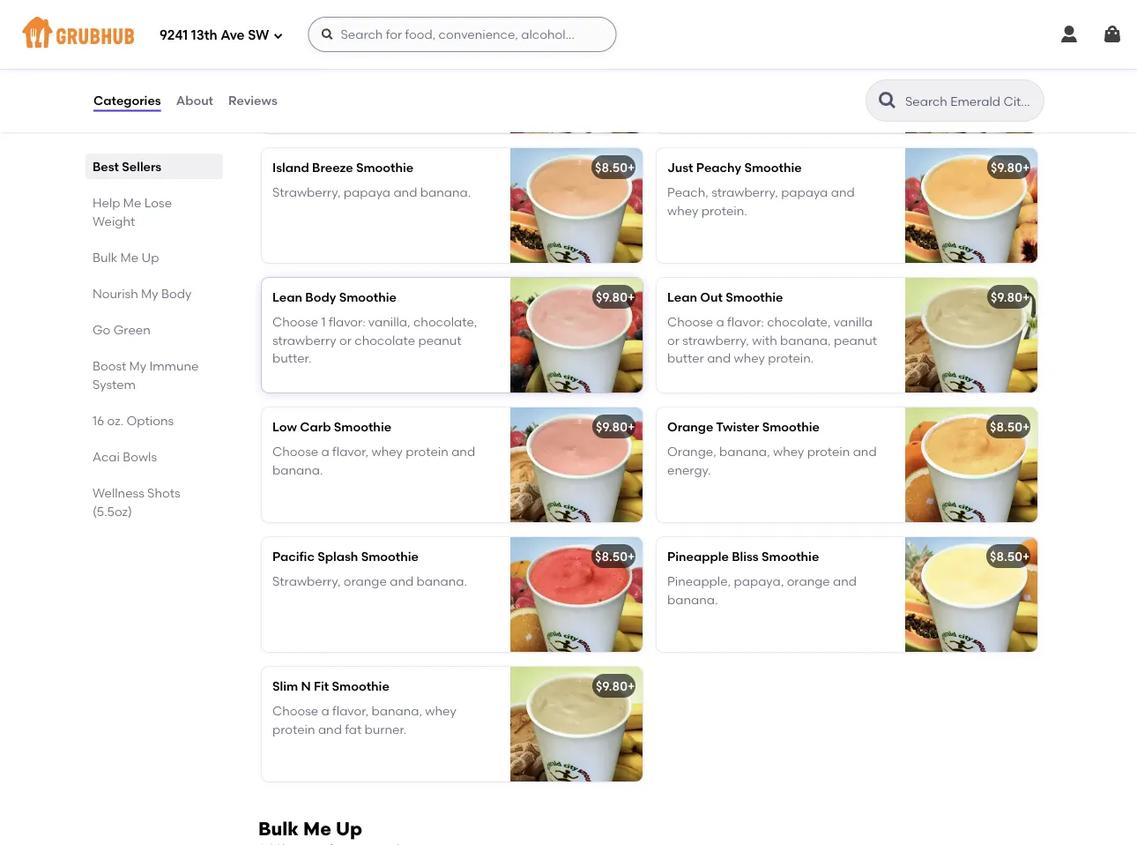Task type: describe. For each thing, give the bounding box(es) containing it.
boost
[[93, 358, 126, 373]]

+ for strawberry, orange and banana.
[[628, 549, 635, 564]]

and inside choose a flavor, banana, whey protein and fat burner.
[[318, 721, 342, 736]]

smoothie for choose a flavor, whey protein and banana.
[[334, 419, 392, 434]]

1 papaya from the left
[[344, 185, 391, 200]]

banana, inside choose a flavor, banana, whey protein and fat burner.
[[372, 704, 423, 719]]

1 orange from the left
[[344, 574, 387, 589]]

acai bowls
[[93, 449, 157, 464]]

island
[[273, 160, 309, 175]]

bulk inside tab
[[93, 250, 118, 265]]

lean body smoothie
[[273, 290, 397, 305]]

protein. inside peach, strawberry, papaya and whey protein.
[[702, 203, 748, 218]]

fat
[[345, 721, 362, 736]]

$9.80 + for choose a flavor: chocolate, vanilla or strawberry, with banana, peanut butter and whey protein.
[[992, 290, 1031, 305]]

flavor: for or
[[329, 315, 366, 330]]

protein. inside choose a flavor: chocolate, vanilla or strawberry, with banana, peanut butter and whey protein.
[[769, 350, 814, 365]]

orange, banana, whey protein and energy.
[[668, 444, 877, 477]]

reviews button
[[228, 69, 279, 132]]

16
[[93, 413, 104, 428]]

wellness
[[93, 485, 144, 500]]

energy.
[[668, 462, 711, 477]]

bulk me up tab
[[93, 248, 216, 266]]

choose a flavor, banana, whey protein and fat burner.
[[273, 704, 457, 736]]

low
[[273, 419, 297, 434]]

pineapple bliss smoothie
[[668, 549, 820, 564]]

protein inside choose a flavor, banana, whey protein and fat burner.
[[273, 721, 315, 736]]

low carb smoothie
[[273, 419, 392, 434]]

choose a flavor: chocolate, vanilla or strawberry, with banana, peanut butter and whey protein.
[[668, 315, 878, 365]]

butter.
[[273, 350, 312, 365]]

banana. inside pineapple, papaya, orange and banana.
[[668, 592, 718, 607]]

+ for strawberry, papaya and banana.
[[628, 160, 635, 175]]

vitamin,
[[308, 73, 356, 88]]

banana, inside choose a flavor: chocolate, vanilla or strawberry, with banana, peanut butter and whey protein.
[[781, 332, 831, 347]]

(5.5oz)
[[93, 504, 132, 519]]

pacific splash smoothie image
[[511, 537, 643, 652]]

help me lose weight
[[93, 195, 172, 228]]

reviews
[[229, 93, 278, 108]]

strawberry, orange and banana.
[[273, 574, 467, 589]]

me for help me lose weight tab on the top
[[123, 195, 142, 210]]

twister
[[717, 419, 760, 434]]

categories button
[[93, 69, 162, 132]]

help
[[93, 195, 120, 210]]

$8.50 + for strawberry, papaya and banana.
[[596, 160, 635, 175]]

smoothie for peach, strawberry, papaya and whey protein.
[[745, 160, 802, 175]]

fit
[[314, 679, 329, 694]]

best
[[93, 159, 119, 174]]

wellness shots (5.5oz)
[[93, 485, 180, 519]]

+ for peach, strawberry, papaya and whey protein.
[[1023, 160, 1031, 175]]

flavor, for whey
[[333, 444, 369, 459]]

1 horizontal spatial body
[[306, 290, 336, 305]]

pineapple bliss smoothie image
[[906, 537, 1038, 652]]

choose 1 flavor: vanilla, chocolate, strawberry or chocolate peanut butter.
[[273, 315, 478, 365]]

smoothie for strawberry, papaya and banana.
[[356, 160, 414, 175]]

$9.80 for choose a flavor, banana, whey protein and fat burner.
[[596, 679, 628, 694]]

and inside 'button'
[[736, 55, 760, 70]]

boost my immune system
[[93, 358, 199, 392]]

sellers
[[122, 159, 162, 174]]

oz.
[[107, 413, 124, 428]]

$9.80 for choose a flavor: chocolate, vanilla or strawberry, with banana, peanut butter and whey protein.
[[992, 290, 1023, 305]]

papaya,
[[734, 574, 784, 589]]

orange inside pineapple, papaya, orange and banana.
[[787, 574, 831, 589]]

9241 13th ave sw
[[160, 27, 269, 43]]

strawberry, banana, whey protein, multi-vitamin, energy
[[273, 55, 478, 88]]

carb
[[300, 419, 331, 434]]

energizer
[[273, 30, 329, 45]]

butter
[[668, 350, 705, 365]]

weight
[[93, 213, 135, 228]]

choose for out
[[668, 315, 714, 330]]

pineapple, papaya, orange and banana.
[[668, 574, 857, 607]]

bulk me up inside tab
[[93, 250, 159, 265]]

+ for choose a flavor: chocolate, vanilla or strawberry, with banana, peanut butter and whey protein.
[[1023, 290, 1031, 305]]

shots
[[147, 485, 180, 500]]

smoothie for choose 1 flavor: vanilla, chocolate, strawberry or chocolate peanut butter.
[[339, 290, 397, 305]]

smoothie for strawberry, orange and banana.
[[361, 549, 419, 564]]

low carb smoothie image
[[511, 407, 643, 522]]

orange twister smoothie image
[[906, 407, 1038, 522]]

slim n fit smoothie
[[273, 679, 390, 694]]

13th
[[191, 27, 218, 43]]

1 horizontal spatial bulk
[[258, 818, 299, 840]]

acai
[[93, 449, 120, 464]]

main navigation navigation
[[0, 0, 1138, 69]]

strawberry and banana. button
[[657, 18, 1038, 133]]

a for carb
[[322, 444, 330, 459]]

splash
[[318, 549, 358, 564]]

island breeze smoothie image
[[511, 148, 643, 263]]

$9.80 + for peach, strawberry, papaya and whey protein.
[[992, 160, 1031, 175]]

orange,
[[668, 444, 717, 459]]

lose
[[144, 195, 172, 210]]

$9.80 for choose 1 flavor: vanilla, chocolate, strawberry or chocolate peanut butter.
[[596, 290, 628, 305]]

whey inside strawberry, banana, whey protein, multi-vitamin, energy
[[398, 55, 429, 70]]

n
[[301, 679, 311, 694]]

banana. inside 'button'
[[763, 55, 814, 70]]

with
[[753, 332, 778, 347]]

smoothie up strawberry, banana, whey protein, multi-vitamin, energy
[[332, 30, 390, 45]]

pineapple
[[668, 549, 729, 564]]

peach,
[[668, 185, 709, 200]]

$9.80 for choose a flavor, whey protein and banana.
[[596, 419, 628, 434]]

$8.50 for strawberry, orange and banana.
[[596, 549, 628, 564]]

whey inside the choose a flavor, whey protein and banana.
[[372, 444, 403, 459]]

nourish my body tab
[[93, 284, 216, 303]]

go green tab
[[93, 320, 216, 339]]

chocolate
[[355, 332, 416, 347]]

bowls
[[123, 449, 157, 464]]

$8.50 for pineapple, papaya, orange and banana.
[[991, 549, 1023, 564]]

categories
[[94, 93, 161, 108]]

slim n fit smoothie image
[[511, 667, 643, 781]]

+ for choose a flavor, banana, whey protein and fat burner.
[[628, 679, 635, 694]]

just
[[668, 160, 694, 175]]

lean body smoothie image
[[511, 278, 643, 392]]

$8.50 for orange, banana, whey protein and energy.
[[991, 419, 1023, 434]]

ave
[[221, 27, 245, 43]]

pacific splash smoothie
[[273, 549, 419, 564]]

smoothie for choose a flavor: chocolate, vanilla or strawberry, with banana, peanut butter and whey protein.
[[726, 290, 784, 305]]

and inside pineapple, papaya, orange and banana.
[[834, 574, 857, 589]]

$8.50 for strawberry, papaya and banana.
[[596, 160, 628, 175]]

about button
[[175, 69, 214, 132]]

strawberry, inside peach, strawberry, papaya and whey protein.
[[712, 185, 779, 200]]

energizer smoothie
[[273, 30, 390, 45]]

1
[[322, 315, 326, 330]]

vanilla,
[[369, 315, 411, 330]]

multi-
[[273, 73, 308, 88]]

16 oz. options tab
[[93, 411, 216, 430]]

1 vertical spatial up
[[336, 818, 363, 840]]

pineapple,
[[668, 574, 731, 589]]

strawberry
[[668, 55, 733, 70]]

slim
[[273, 679, 298, 694]]

16 oz. options
[[93, 413, 174, 428]]

search icon image
[[878, 90, 899, 111]]

strawberry, papaya and banana.
[[273, 185, 471, 200]]

orange
[[668, 419, 714, 434]]

sw
[[248, 27, 269, 43]]

immune
[[149, 358, 199, 373]]

or inside choose 1 flavor: vanilla, chocolate, strawberry or chocolate peanut butter.
[[340, 332, 352, 347]]

pacific
[[273, 549, 315, 564]]

a for n
[[322, 704, 330, 719]]

+ for choose 1 flavor: vanilla, chocolate, strawberry or chocolate peanut butter.
[[628, 290, 635, 305]]

my for boost
[[129, 358, 146, 373]]

whey inside orange, banana, whey protein and energy.
[[774, 444, 805, 459]]

peanut inside choose 1 flavor: vanilla, chocolate, strawberry or chocolate peanut butter.
[[419, 332, 462, 347]]

about
[[176, 93, 214, 108]]

0 horizontal spatial svg image
[[321, 27, 335, 41]]

vanilla
[[834, 315, 873, 330]]

chocolate, inside choose 1 flavor: vanilla, chocolate, strawberry or chocolate peanut butter.
[[414, 315, 478, 330]]

boost my immune system tab
[[93, 356, 216, 393]]



Task type: vqa. For each thing, say whether or not it's contained in the screenshot.


Task type: locate. For each thing, give the bounding box(es) containing it.
3 strawberry, from the top
[[273, 574, 341, 589]]

a down low carb smoothie
[[322, 444, 330, 459]]

0 vertical spatial bulk me up
[[93, 250, 159, 265]]

help me lose weight tab
[[93, 193, 216, 230]]

strawberry
[[273, 332, 337, 347]]

out
[[701, 290, 723, 305]]

strawberry and banana.
[[668, 55, 814, 70]]

or left chocolate
[[340, 332, 352, 347]]

flavor: right 1
[[329, 315, 366, 330]]

me for bulk me up tab
[[120, 250, 139, 265]]

strawberry,
[[712, 185, 779, 200], [683, 332, 750, 347]]

banana,
[[344, 55, 395, 70], [781, 332, 831, 347], [720, 444, 771, 459], [372, 704, 423, 719]]

choose for n
[[273, 704, 319, 719]]

strawberry, inside choose a flavor: chocolate, vanilla or strawberry, with banana, peanut butter and whey protein.
[[683, 332, 750, 347]]

choose
[[273, 315, 319, 330], [668, 315, 714, 330], [273, 444, 319, 459], [273, 704, 319, 719]]

my inside nourish my body tab
[[141, 286, 158, 301]]

orange right papaya,
[[787, 574, 831, 589]]

banana. inside the choose a flavor, whey protein and banana.
[[273, 462, 323, 477]]

protein,
[[432, 55, 478, 70]]

flavor, inside choose a flavor, banana, whey protein and fat burner.
[[333, 704, 369, 719]]

protein. down peach,
[[702, 203, 748, 218]]

up
[[142, 250, 159, 265], [336, 818, 363, 840]]

smoothie up peach, strawberry, papaya and whey protein.
[[745, 160, 802, 175]]

my inside boost my immune system
[[129, 358, 146, 373]]

0 horizontal spatial papaya
[[344, 185, 391, 200]]

0 horizontal spatial peanut
[[419, 332, 462, 347]]

banana, down "orange twister smoothie"
[[720, 444, 771, 459]]

1 flavor: from the left
[[329, 315, 366, 330]]

1 peanut from the left
[[419, 332, 462, 347]]

strawberry, up multi-
[[273, 55, 341, 70]]

flavor: up with
[[728, 315, 765, 330]]

strawberry, down just peachy smoothie
[[712, 185, 779, 200]]

chocolate,
[[414, 315, 478, 330], [768, 315, 832, 330]]

choose down slim
[[273, 704, 319, 719]]

1 vertical spatial strawberry,
[[683, 332, 750, 347]]

2 vertical spatial strawberry,
[[273, 574, 341, 589]]

chocolate, right vanilla,
[[414, 315, 478, 330]]

flavor: for strawberry,
[[728, 315, 765, 330]]

fruity supreme smoothie image
[[906, 18, 1038, 133]]

strawberry, inside strawberry, banana, whey protein, multi-vitamin, energy
[[273, 55, 341, 70]]

peanut inside choose a flavor: chocolate, vanilla or strawberry, with banana, peanut butter and whey protein.
[[834, 332, 878, 347]]

1 vertical spatial my
[[129, 358, 146, 373]]

0 vertical spatial bulk
[[93, 250, 118, 265]]

up inside tab
[[142, 250, 159, 265]]

$9.80 +
[[992, 160, 1031, 175], [596, 290, 635, 305], [992, 290, 1031, 305], [596, 419, 635, 434], [596, 679, 635, 694]]

strawberry, down pacific
[[273, 574, 341, 589]]

0 vertical spatial a
[[717, 315, 725, 330]]

flavor: inside choose a flavor: chocolate, vanilla or strawberry, with banana, peanut butter and whey protein.
[[728, 315, 765, 330]]

2 lean from the left
[[668, 290, 698, 305]]

+ for pineapple, papaya, orange and banana.
[[1023, 549, 1031, 564]]

a inside choose a flavor, banana, whey protein and fat burner.
[[322, 704, 330, 719]]

me inside help me lose weight
[[123, 195, 142, 210]]

choose inside choose 1 flavor: vanilla, chocolate, strawberry or chocolate peanut butter.
[[273, 315, 319, 330]]

$8.50 + for pineapple, papaya, orange and banana.
[[991, 549, 1031, 564]]

0 horizontal spatial bulk me up
[[93, 250, 159, 265]]

choose down low
[[273, 444, 319, 459]]

smoothie
[[332, 30, 390, 45], [356, 160, 414, 175], [745, 160, 802, 175], [339, 290, 397, 305], [726, 290, 784, 305], [334, 419, 392, 434], [763, 419, 820, 434], [361, 549, 419, 564], [762, 549, 820, 564], [332, 679, 390, 694]]

orange
[[344, 574, 387, 589], [787, 574, 831, 589]]

smoothie up papaya,
[[762, 549, 820, 564]]

papaya down island breeze smoothie
[[344, 185, 391, 200]]

whey inside choose a flavor, banana, whey protein and fat burner.
[[426, 704, 457, 719]]

just peachy smoothie
[[668, 160, 802, 175]]

options
[[127, 413, 174, 428]]

banana, up burner.
[[372, 704, 423, 719]]

2 vertical spatial a
[[322, 704, 330, 719]]

acai bowls tab
[[93, 447, 216, 466]]

$9.80 + for choose 1 flavor: vanilla, chocolate, strawberry or chocolate peanut butter.
[[596, 290, 635, 305]]

banana.
[[763, 55, 814, 70], [421, 185, 471, 200], [273, 462, 323, 477], [417, 574, 467, 589], [668, 592, 718, 607]]

smoothie up the choose a flavor, whey protein and banana.
[[334, 419, 392, 434]]

strawberry, up butter
[[683, 332, 750, 347]]

0 vertical spatial flavor,
[[333, 444, 369, 459]]

peanut down the 'vanilla'
[[834, 332, 878, 347]]

go
[[93, 322, 111, 337]]

protein inside the choose a flavor, whey protein and banana.
[[406, 444, 449, 459]]

strawberry, for energizer
[[273, 55, 341, 70]]

strawberry, for island
[[273, 185, 341, 200]]

smoothie up strawberry, papaya and banana.
[[356, 160, 414, 175]]

svg image
[[1059, 24, 1081, 45], [321, 27, 335, 41]]

1 vertical spatial protein.
[[769, 350, 814, 365]]

0 horizontal spatial orange
[[344, 574, 387, 589]]

system
[[93, 377, 136, 392]]

papaya
[[344, 185, 391, 200], [782, 185, 829, 200]]

lean for lean body smoothie
[[273, 290, 303, 305]]

flavor, down low carb smoothie
[[333, 444, 369, 459]]

smoothie up choose a flavor, banana, whey protein and fat burner.
[[332, 679, 390, 694]]

flavor, for banana,
[[333, 704, 369, 719]]

lean out smoothie
[[668, 290, 784, 305]]

energy
[[358, 73, 400, 88]]

and inside choose a flavor: chocolate, vanilla or strawberry, with banana, peanut butter and whey protein.
[[708, 350, 731, 365]]

lean
[[273, 290, 303, 305], [668, 290, 698, 305]]

flavor, up 'fat'
[[333, 704, 369, 719]]

0 horizontal spatial svg image
[[273, 30, 284, 41]]

smoothie right out
[[726, 290, 784, 305]]

smoothie for orange, banana, whey protein and energy.
[[763, 419, 820, 434]]

choose up strawberry
[[273, 315, 319, 330]]

a inside choose a flavor: chocolate, vanilla or strawberry, with banana, peanut butter and whey protein.
[[717, 315, 725, 330]]

best sellers
[[93, 159, 162, 174]]

0 vertical spatial strawberry,
[[273, 55, 341, 70]]

$9.80 for peach, strawberry, papaya and whey protein.
[[992, 160, 1023, 175]]

1 vertical spatial bulk me up
[[258, 818, 363, 840]]

lean out smoothie image
[[906, 278, 1038, 392]]

2 flavor: from the left
[[728, 315, 765, 330]]

$9.80 + for choose a flavor, banana, whey protein and fat burner.
[[596, 679, 635, 694]]

0 vertical spatial my
[[141, 286, 158, 301]]

a down fit
[[322, 704, 330, 719]]

0 horizontal spatial or
[[340, 332, 352, 347]]

best sellers tab
[[93, 157, 216, 176]]

1 horizontal spatial or
[[668, 332, 680, 347]]

and inside peach, strawberry, papaya and whey protein.
[[832, 185, 855, 200]]

1 horizontal spatial svg image
[[1059, 24, 1081, 45]]

1 horizontal spatial orange
[[787, 574, 831, 589]]

body
[[161, 286, 192, 301], [306, 290, 336, 305]]

orange twister smoothie
[[668, 419, 820, 434]]

1 horizontal spatial up
[[336, 818, 363, 840]]

bliss
[[732, 549, 759, 564]]

0 horizontal spatial bulk
[[93, 250, 118, 265]]

lean left out
[[668, 290, 698, 305]]

nourish
[[93, 286, 138, 301]]

peachy
[[697, 160, 742, 175]]

1 flavor, from the top
[[333, 444, 369, 459]]

0 horizontal spatial flavor:
[[329, 315, 366, 330]]

peach, strawberry, papaya and whey protein.
[[668, 185, 855, 218]]

$8.50 + for orange, banana, whey protein and energy.
[[991, 419, 1031, 434]]

1 horizontal spatial svg image
[[1103, 24, 1124, 45]]

strawberry,
[[273, 55, 341, 70], [273, 185, 341, 200], [273, 574, 341, 589]]

2 vertical spatial me
[[303, 818, 332, 840]]

just peachy smoothie image
[[906, 148, 1038, 263]]

2 chocolate, from the left
[[768, 315, 832, 330]]

1 vertical spatial me
[[120, 250, 139, 265]]

protein. down with
[[769, 350, 814, 365]]

1 horizontal spatial protein.
[[769, 350, 814, 365]]

svg image
[[1103, 24, 1124, 45], [273, 30, 284, 41]]

choose for carb
[[273, 444, 319, 459]]

1 strawberry, from the top
[[273, 55, 341, 70]]

whey
[[398, 55, 429, 70], [668, 203, 699, 218], [734, 350, 766, 365], [372, 444, 403, 459], [774, 444, 805, 459], [426, 704, 457, 719]]

protein
[[406, 444, 449, 459], [808, 444, 851, 459], [273, 721, 315, 736]]

1 horizontal spatial chocolate,
[[768, 315, 832, 330]]

chocolate, inside choose a flavor: chocolate, vanilla or strawberry, with banana, peanut butter and whey protein.
[[768, 315, 832, 330]]

flavor: inside choose 1 flavor: vanilla, chocolate, strawberry or chocolate peanut butter.
[[329, 315, 366, 330]]

a down lean out smoothie
[[717, 315, 725, 330]]

smoothie for pineapple, papaya, orange and banana.
[[762, 549, 820, 564]]

protein.
[[702, 203, 748, 218], [769, 350, 814, 365]]

0 horizontal spatial lean
[[273, 290, 303, 305]]

a
[[717, 315, 725, 330], [322, 444, 330, 459], [322, 704, 330, 719]]

protein inside orange, banana, whey protein and energy.
[[808, 444, 851, 459]]

1 vertical spatial strawberry,
[[273, 185, 341, 200]]

my for nourish
[[141, 286, 158, 301]]

a inside the choose a flavor, whey protein and banana.
[[322, 444, 330, 459]]

1 horizontal spatial peanut
[[834, 332, 878, 347]]

peanut right chocolate
[[419, 332, 462, 347]]

1 lean from the left
[[273, 290, 303, 305]]

smoothie up orange, banana, whey protein and energy.
[[763, 419, 820, 434]]

strawberry, for pacific
[[273, 574, 341, 589]]

flavor, inside the choose a flavor, whey protein and banana.
[[333, 444, 369, 459]]

orange down pacific splash smoothie
[[344, 574, 387, 589]]

me
[[123, 195, 142, 210], [120, 250, 139, 265], [303, 818, 332, 840]]

my right nourish
[[141, 286, 158, 301]]

1 horizontal spatial bulk me up
[[258, 818, 363, 840]]

2 horizontal spatial protein
[[808, 444, 851, 459]]

2 strawberry, from the top
[[273, 185, 341, 200]]

strawberry, down "island" on the top left
[[273, 185, 341, 200]]

banana, inside orange, banana, whey protein and energy.
[[720, 444, 771, 459]]

peanut
[[419, 332, 462, 347], [834, 332, 878, 347]]

0 vertical spatial protein.
[[702, 203, 748, 218]]

banana, up "energy"
[[344, 55, 395, 70]]

a for out
[[717, 315, 725, 330]]

+
[[628, 160, 635, 175], [1023, 160, 1031, 175], [628, 290, 635, 305], [1023, 290, 1031, 305], [628, 419, 635, 434], [1023, 419, 1031, 434], [628, 549, 635, 564], [1023, 549, 1031, 564], [628, 679, 635, 694]]

1 horizontal spatial lean
[[668, 290, 698, 305]]

lean up strawberry
[[273, 290, 303, 305]]

island breeze smoothie
[[273, 160, 414, 175]]

my
[[141, 286, 158, 301], [129, 358, 146, 373]]

burner.
[[365, 721, 407, 736]]

nourish my body
[[93, 286, 192, 301]]

Search for food, convenience, alcohol... search field
[[308, 17, 617, 52]]

smoothie up strawberry, orange and banana.
[[361, 549, 419, 564]]

0 horizontal spatial protein
[[273, 721, 315, 736]]

smoothie up vanilla,
[[339, 290, 397, 305]]

0 horizontal spatial up
[[142, 250, 159, 265]]

choose a flavor, whey protein and banana.
[[273, 444, 476, 477]]

2 or from the left
[[668, 332, 680, 347]]

or up butter
[[668, 332, 680, 347]]

my right boost
[[129, 358, 146, 373]]

1 chocolate, from the left
[[414, 315, 478, 330]]

1 horizontal spatial protein
[[406, 444, 449, 459]]

$8.50
[[596, 160, 628, 175], [991, 419, 1023, 434], [596, 549, 628, 564], [991, 549, 1023, 564]]

choose inside choose a flavor, banana, whey protein and fat burner.
[[273, 704, 319, 719]]

9241
[[160, 27, 188, 43]]

2 orange from the left
[[787, 574, 831, 589]]

body inside tab
[[161, 286, 192, 301]]

1 vertical spatial a
[[322, 444, 330, 459]]

1 horizontal spatial papaya
[[782, 185, 829, 200]]

breeze
[[312, 160, 353, 175]]

body up 1
[[306, 290, 336, 305]]

body down bulk me up tab
[[161, 286, 192, 301]]

0 horizontal spatial chocolate,
[[414, 315, 478, 330]]

1 vertical spatial flavor,
[[333, 704, 369, 719]]

or inside choose a flavor: chocolate, vanilla or strawberry, with banana, peanut butter and whey protein.
[[668, 332, 680, 347]]

2 peanut from the left
[[834, 332, 878, 347]]

choose inside the choose a flavor, whey protein and banana.
[[273, 444, 319, 459]]

choose inside choose a flavor: chocolate, vanilla or strawberry, with banana, peanut butter and whey protein.
[[668, 315, 714, 330]]

green
[[114, 322, 151, 337]]

1 vertical spatial bulk
[[258, 818, 299, 840]]

go green
[[93, 322, 151, 337]]

energizer smoothie image
[[511, 18, 643, 133]]

and inside orange, banana, whey protein and energy.
[[854, 444, 877, 459]]

bulk
[[93, 250, 118, 265], [258, 818, 299, 840]]

2 papaya from the left
[[782, 185, 829, 200]]

0 horizontal spatial body
[[161, 286, 192, 301]]

2 flavor, from the top
[[333, 704, 369, 719]]

Search Emerald City Smoothie search field
[[904, 93, 1039, 109]]

flavor:
[[329, 315, 366, 330], [728, 315, 765, 330]]

choose for body
[[273, 315, 319, 330]]

0 vertical spatial strawberry,
[[712, 185, 779, 200]]

+ for choose a flavor, whey protein and banana.
[[628, 419, 635, 434]]

flavor,
[[333, 444, 369, 459], [333, 704, 369, 719]]

whey inside choose a flavor: chocolate, vanilla or strawberry, with banana, peanut butter and whey protein.
[[734, 350, 766, 365]]

wellness shots (5.5oz) tab
[[93, 483, 216, 520]]

lean for lean out smoothie
[[668, 290, 698, 305]]

and inside the choose a flavor, whey protein and banana.
[[452, 444, 476, 459]]

papaya down just peachy smoothie
[[782, 185, 829, 200]]

$9.80 + for choose a flavor, whey protein and banana.
[[596, 419, 635, 434]]

0 vertical spatial up
[[142, 250, 159, 265]]

choose down out
[[668, 315, 714, 330]]

$8.50 + for strawberry, orange and banana.
[[596, 549, 635, 564]]

0 vertical spatial me
[[123, 195, 142, 210]]

1 horizontal spatial flavor:
[[728, 315, 765, 330]]

banana, inside strawberry, banana, whey protein, multi-vitamin, energy
[[344, 55, 395, 70]]

banana, right with
[[781, 332, 831, 347]]

0 horizontal spatial protein.
[[702, 203, 748, 218]]

chocolate, up with
[[768, 315, 832, 330]]

whey inside peach, strawberry, papaya and whey protein.
[[668, 203, 699, 218]]

papaya inside peach, strawberry, papaya and whey protein.
[[782, 185, 829, 200]]

+ for orange, banana, whey protein and energy.
[[1023, 419, 1031, 434]]

and
[[736, 55, 760, 70], [394, 185, 418, 200], [832, 185, 855, 200], [708, 350, 731, 365], [452, 444, 476, 459], [854, 444, 877, 459], [390, 574, 414, 589], [834, 574, 857, 589], [318, 721, 342, 736]]

1 or from the left
[[340, 332, 352, 347]]



